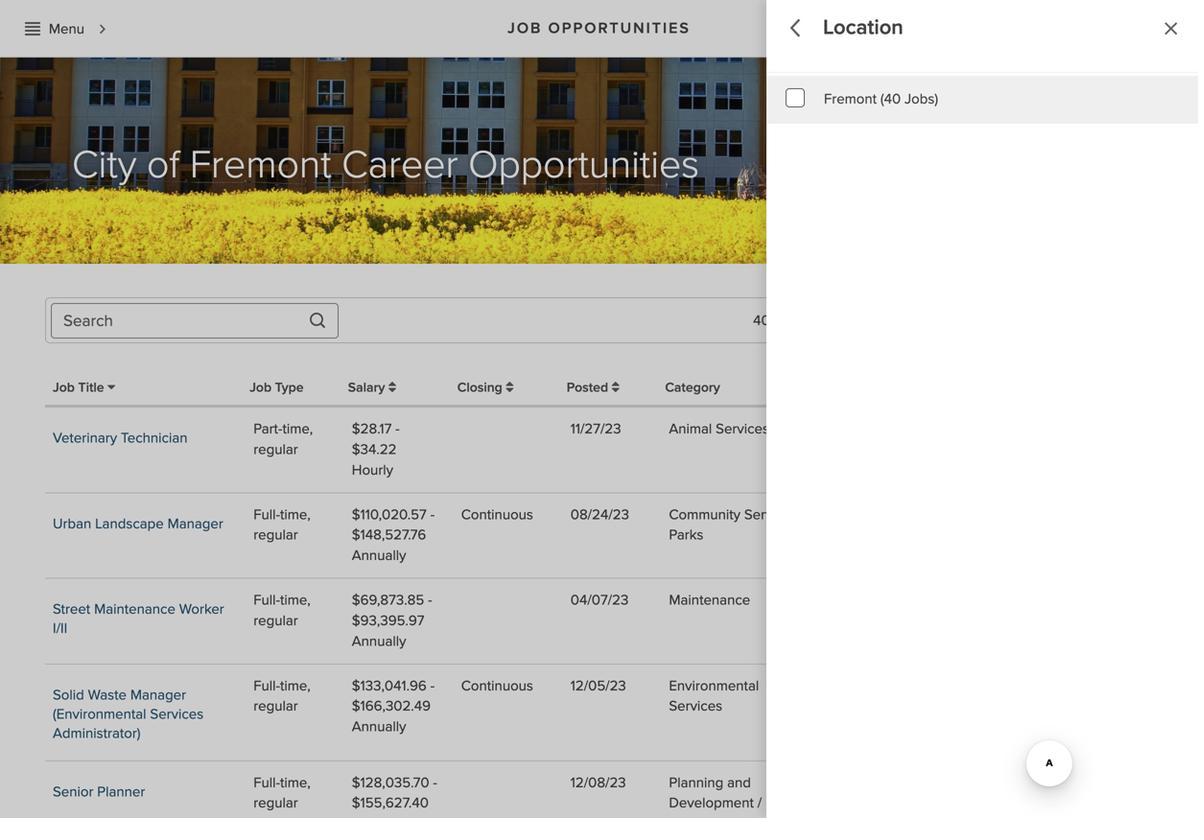 Task type: vqa. For each thing, say whether or not it's contained in the screenshot.
"Finance" at the bottom
no



Task type: locate. For each thing, give the bounding box(es) containing it.
annually inside $69,873.85 - $93,395.97 annually
[[352, 633, 406, 650]]

closing link
[[457, 379, 514, 396]]

1 horizontal spatial job
[[250, 379, 272, 396]]

technician
[[121, 429, 188, 447]]

3 full-time, regular from the top
[[253, 677, 310, 715]]

regular
[[253, 441, 298, 458], [253, 526, 298, 544], [253, 612, 298, 630], [253, 698, 298, 715], [253, 794, 298, 812]]

- inside $69,873.85 - $93,395.97 annually
[[428, 591, 432, 609]]

services down the environmental
[[669, 698, 722, 715]]

opportunities
[[548, 19, 691, 38], [468, 141, 699, 188]]

1 horizontal spatial fremont
[[824, 90, 877, 108]]

menu link
[[14, 11, 116, 46]]

/ inside community services / parks
[[801, 506, 806, 524]]

2 horizontal spatial job
[[508, 19, 542, 38]]

1 annually from the top
[[352, 547, 406, 565]]

$110,020.57
[[352, 506, 427, 524]]

maintenance down parks
[[669, 591, 750, 609]]

senior
[[53, 783, 93, 801]]

- inside $28.17 - $34.22 hourly
[[395, 420, 400, 438]]

fremont (40 jobs)
[[824, 90, 938, 108]]

animal
[[669, 420, 712, 438]]

planning and development / communi
[[669, 774, 762, 818]]

xs image
[[25, 21, 40, 36]]

- right $133,041.96
[[430, 677, 435, 695]]

time, for $133,041.96 - $166,302.49 annually
[[280, 677, 310, 695]]

sort image inside salary link
[[388, 381, 396, 394]]

sort image for salary
[[388, 381, 396, 394]]

full- for street maintenance worker i/ii
[[253, 591, 280, 609]]

1 full-time, regular from the top
[[253, 506, 310, 544]]

3 annually from the top
[[352, 718, 406, 736]]

senior planner
[[53, 783, 145, 801]]

maintenance
[[669, 591, 750, 609], [94, 601, 175, 618]]

fremont
[[824, 90, 877, 108], [190, 141, 331, 188]]

full- for senior planner
[[253, 774, 280, 792]]

community services / parks
[[669, 506, 806, 544]]

job
[[508, 19, 542, 38], [53, 379, 75, 396], [250, 379, 272, 396]]

0 vertical spatial fremont
[[824, 90, 877, 108]]

$133,041.96 - $166,302.49 annually
[[352, 677, 435, 736]]

$110,020.57 - $148,527.76 annually
[[352, 506, 435, 565]]

city of fremont career opportunities link
[[0, 58, 1184, 264]]

services
[[716, 420, 769, 438], [744, 506, 798, 524], [669, 698, 722, 715], [150, 705, 204, 723]]

2 full-time, regular from the top
[[253, 591, 310, 630]]

manager for waste
[[130, 686, 186, 704]]

opportunities inside 'header' 'element'
[[548, 19, 691, 38]]

3 full- from the top
[[253, 677, 280, 695]]

- right $128,035.70
[[433, 774, 437, 792]]

sort image left posted
[[506, 381, 514, 394]]

5 regular from the top
[[253, 794, 298, 812]]

manager
[[167, 515, 223, 533], [130, 686, 186, 704]]

0 horizontal spatial maintenance
[[94, 601, 175, 618]]

regular inside the "part-time, regular"
[[253, 441, 298, 458]]

4 annually from the top
[[352, 815, 406, 818]]

salary link
[[348, 379, 396, 396]]

continuous
[[461, 506, 533, 524], [461, 677, 533, 695]]

2 full- from the top
[[253, 591, 280, 609]]

career
[[342, 141, 458, 188]]

job inside 'header' 'element'
[[508, 19, 542, 38]]

of
[[147, 141, 180, 188]]

- for $128,035.70 - $155,627.40 annually
[[433, 774, 437, 792]]

annually inside $110,020.57 - $148,527.76 annually
[[352, 547, 406, 565]]

time, down 'type'
[[282, 420, 313, 438]]

1 vertical spatial opportunities
[[468, 141, 699, 188]]

1 vertical spatial /
[[758, 794, 762, 812]]

waste
[[88, 686, 127, 704]]

- inside $110,020.57 - $148,527.76 annually
[[430, 506, 435, 524]]

/
[[801, 506, 806, 524], [758, 794, 762, 812]]

annually
[[352, 547, 406, 565], [352, 633, 406, 650], [352, 718, 406, 736], [352, 815, 406, 818]]

manager right landscape at the bottom left
[[167, 515, 223, 533]]

4 full- from the top
[[253, 774, 280, 792]]

(40
[[881, 90, 901, 108]]

sort image up the $28.17
[[388, 381, 396, 394]]

sign in button
[[1088, 6, 1184, 51]]

services right community
[[744, 506, 798, 524]]

veterinary technician link
[[53, 429, 188, 447]]

sort image inside closing link
[[506, 381, 514, 394]]

maintenance right street
[[94, 601, 175, 618]]

category
[[665, 379, 720, 396]]

3 regular from the top
[[253, 612, 298, 630]]

planning
[[669, 774, 724, 792]]

0 vertical spatial opportunities
[[548, 19, 691, 38]]

veterinary
[[53, 429, 117, 447]]

services inside environmental services
[[669, 698, 722, 715]]

1 regular from the top
[[253, 441, 298, 458]]

- inside the '$128,035.70 - $155,627.40 annually'
[[433, 774, 437, 792]]

senior planner link
[[53, 783, 145, 801]]

fremont inside option
[[824, 90, 877, 108]]

full-time, regular for $128,035.70
[[253, 774, 310, 812]]

$28.17
[[352, 420, 392, 438]]

2 annually from the top
[[352, 633, 406, 650]]

annually down $93,395.97
[[352, 633, 406, 650]]

full-time, regular
[[253, 506, 310, 544], [253, 591, 310, 630], [253, 677, 310, 715], [253, 774, 310, 812]]

sort image
[[388, 381, 396, 394], [506, 381, 514, 394]]

$28.17 - $34.22 hourly
[[352, 420, 400, 479]]

11/27/23
[[571, 420, 621, 438]]

2 sort image from the left
[[506, 381, 514, 394]]

4 regular from the top
[[253, 698, 298, 715]]

time, down the "part-time, regular"
[[280, 506, 310, 524]]

regular for $34.22
[[253, 441, 298, 458]]

1 full- from the top
[[253, 506, 280, 524]]

time, left $133,041.96
[[280, 677, 310, 695]]

full-time, regular for $133,041.96
[[253, 677, 310, 715]]

full-
[[253, 506, 280, 524], [253, 591, 280, 609], [253, 677, 280, 695], [253, 774, 280, 792]]

annually inside $133,041.96 - $166,302.49 annually
[[352, 718, 406, 736]]

services for animal
[[716, 420, 769, 438]]

0 horizontal spatial /
[[758, 794, 762, 812]]

$148,527.76
[[352, 526, 426, 544]]

-
[[395, 420, 400, 438], [430, 506, 435, 524], [428, 591, 432, 609], [430, 677, 435, 695], [433, 774, 437, 792]]

1 vertical spatial fremont
[[190, 141, 331, 188]]

0 vertical spatial continuous
[[461, 506, 533, 524]]

1 vertical spatial continuous
[[461, 677, 533, 695]]

4 full-time, regular from the top
[[253, 774, 310, 812]]

services right animal
[[716, 420, 769, 438]]

- right the $28.17
[[395, 420, 400, 438]]

regular for $93,395.97
[[253, 612, 298, 630]]

0 vertical spatial manager
[[167, 515, 223, 533]]

administrator)
[[53, 725, 141, 742]]

time, for $128,035.70 - $155,627.40 annually
[[280, 774, 310, 792]]

landscape
[[95, 515, 164, 533]]

street
[[53, 601, 90, 618]]

full- for solid waste manager (environmental services administrator)
[[253, 677, 280, 695]]

2 continuous from the top
[[461, 677, 533, 695]]

$69,873.85
[[352, 591, 424, 609]]

2 regular from the top
[[253, 526, 298, 544]]

manager inside solid waste manager (environmental services administrator)
[[130, 686, 186, 704]]

services right the (environmental
[[150, 705, 204, 723]]

manager right waste at the left bottom of the page
[[130, 686, 186, 704]]

annually down the $166,302.49
[[352, 718, 406, 736]]

full- for urban landscape manager
[[253, 506, 280, 524]]

1 continuous from the top
[[461, 506, 533, 524]]

part-time, regular
[[253, 420, 313, 458]]

0 horizontal spatial sort image
[[388, 381, 396, 394]]

urban landscape manager link
[[53, 515, 223, 533]]

services inside solid waste manager (environmental services administrator)
[[150, 705, 204, 723]]

- right $69,873.85
[[428, 591, 432, 609]]

annually for $69,873.85 - $93,395.97 annually
[[352, 633, 406, 650]]

services inside community services / parks
[[744, 506, 798, 524]]

posted
[[567, 379, 612, 396]]

time, left $128,035.70
[[280, 774, 310, 792]]

$128,035.70 - $155,627.40 annually
[[352, 774, 437, 818]]

fremont, ca
[[942, 774, 1021, 792]]

- right $110,020.57
[[430, 506, 435, 524]]

annually inside the '$128,035.70 - $155,627.40 annually'
[[352, 815, 406, 818]]

0 vertical spatial /
[[801, 506, 806, 524]]

animal services
[[669, 420, 769, 438]]

annually down $148,527.76
[[352, 547, 406, 565]]

1 sort image from the left
[[388, 381, 396, 394]]

time, left $69,873.85
[[280, 591, 310, 609]]

annually down $155,627.40
[[352, 815, 406, 818]]

chevron right image
[[94, 21, 111, 38]]

hourly
[[352, 461, 393, 479]]

category link
[[665, 379, 720, 396]]

annually for $133,041.96 - $166,302.49 annually
[[352, 718, 406, 736]]

regular for $166,302.49
[[253, 698, 298, 715]]

- inside $133,041.96 - $166,302.49 annually
[[430, 677, 435, 695]]

1 horizontal spatial sort image
[[506, 381, 514, 394]]

full-time, regular for $69,873.85
[[253, 591, 310, 630]]

1 horizontal spatial maintenance
[[669, 591, 750, 609]]

1 horizontal spatial /
[[801, 506, 806, 524]]

0 horizontal spatial job
[[53, 379, 75, 396]]

time,
[[282, 420, 313, 438], [280, 506, 310, 524], [280, 591, 310, 609], [280, 677, 310, 695], [280, 774, 310, 792]]

i/ii
[[53, 620, 67, 637]]

time, inside the "part-time, regular"
[[282, 420, 313, 438]]

city of fremont career opportunities
[[72, 141, 699, 188]]

job title link
[[53, 378, 115, 396]]

1 vertical spatial manager
[[130, 686, 186, 704]]



Task type: describe. For each thing, give the bounding box(es) containing it.
sign
[[1130, 23, 1158, 40]]

08/24/23
[[571, 506, 629, 524]]

job for job opportunities
[[508, 19, 542, 38]]

solid waste manager (environmental services administrator)
[[53, 686, 204, 742]]

Fremont 40 Jobs checkbox
[[766, 76, 1198, 124]]

$166,302.49
[[352, 698, 431, 715]]

job title
[[53, 379, 108, 396]]

$133,041.96
[[352, 677, 427, 695]]

- for $69,873.85 - $93,395.97 annually
[[428, 591, 432, 609]]

time, for $28.17 - $34.22 hourly
[[282, 420, 313, 438]]

worker
[[179, 601, 224, 618]]

type
[[275, 379, 304, 396]]

location application
[[766, 0, 1198, 72]]

development
[[669, 794, 754, 812]]

environmental services
[[669, 677, 759, 715]]

job for job type
[[250, 379, 272, 396]]

location
[[823, 15, 903, 40]]

city
[[72, 141, 137, 188]]

urban landscape manager
[[53, 515, 223, 533]]

04/07/23
[[571, 591, 629, 609]]

job type link
[[250, 379, 304, 396]]

continuous for $133,041.96 - $166,302.49 annually
[[461, 677, 533, 695]]

menu
[[49, 20, 84, 38]]

services for community
[[744, 506, 798, 524]]

sort image for closing
[[506, 381, 514, 394]]

$34.22
[[352, 441, 397, 458]]

salary
[[348, 379, 388, 396]]

- for $110,020.57 - $148,527.76 annually
[[430, 506, 435, 524]]

time, for $69,873.85 - $93,395.97 annually
[[280, 591, 310, 609]]

community
[[669, 506, 741, 524]]

job for job title
[[53, 379, 75, 396]]

closing
[[457, 379, 506, 396]]

/ inside planning and development / communi
[[758, 794, 762, 812]]

12/05/23
[[571, 677, 626, 695]]

solid
[[53, 686, 84, 704]]

maintenance inside street maintenance worker i/ii
[[94, 601, 175, 618]]

parks
[[669, 526, 703, 544]]

and
[[727, 774, 751, 792]]

$155,627.40
[[352, 794, 429, 812]]

12/08/23
[[571, 774, 626, 792]]

services for environmental
[[669, 698, 722, 715]]

$69,873.85 - $93,395.97 annually
[[352, 591, 432, 650]]

job opportunities
[[508, 19, 691, 38]]

in
[[1162, 23, 1173, 40]]

40 jobs found
[[753, 312, 840, 330]]

regular for $148,527.76
[[253, 526, 298, 544]]

annually for $128,035.70 - $155,627.40 annually
[[352, 815, 406, 818]]

manager for landscape
[[167, 515, 223, 533]]

ca
[[1002, 774, 1021, 792]]

jobs)
[[905, 90, 938, 108]]

$128,035.70
[[352, 774, 429, 792]]

posted link
[[567, 379, 619, 396]]

veterinary technician
[[53, 429, 188, 447]]

fremont,
[[942, 774, 998, 792]]

sign in
[[1130, 23, 1173, 40]]

solid waste manager (environmental services administrator) link
[[53, 686, 204, 742]]

time, for $110,020.57 - $148,527.76 annually
[[280, 506, 310, 524]]

part-
[[253, 420, 282, 438]]

full-time, regular for $110,020.57
[[253, 506, 310, 544]]

street maintenance worker i/ii
[[53, 601, 224, 637]]

sort image
[[612, 381, 619, 394]]

continuous for $110,020.57 - $148,527.76 annually
[[461, 506, 533, 524]]

found
[[804, 312, 840, 330]]

23cd05
[[1052, 774, 1105, 792]]

header element
[[0, 0, 1198, 57]]

street maintenance worker i/ii link
[[53, 601, 224, 637]]

environmental
[[669, 677, 759, 695]]

40
[[753, 312, 770, 330]]

- for $28.17 - $34.22 hourly
[[395, 420, 400, 438]]

urban
[[53, 515, 91, 533]]

planner
[[97, 783, 145, 801]]

annually for $110,020.57 - $148,527.76 annually
[[352, 547, 406, 565]]

regular for $155,627.40
[[253, 794, 298, 812]]

title
[[78, 379, 104, 396]]

jobs
[[774, 312, 800, 330]]

sort down image
[[108, 378, 115, 391]]

0 horizontal spatial fremont
[[190, 141, 331, 188]]

- for $133,041.96 - $166,302.49 annually
[[430, 677, 435, 695]]

job type
[[250, 379, 304, 396]]

$93,395.97
[[352, 612, 424, 630]]

(environmental
[[53, 705, 146, 723]]



